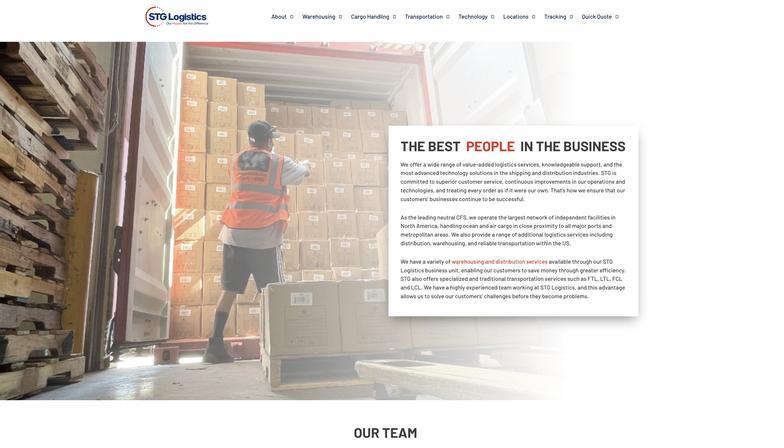 Task type: locate. For each thing, give the bounding box(es) containing it.
1 vertical spatial also
[[412, 276, 422, 283]]

all
[[565, 223, 571, 230]]

transportation up working
[[507, 276, 544, 283]]

we up most
[[401, 161, 409, 168]]

through
[[572, 258, 592, 265], [559, 267, 579, 274]]

we down offers
[[424, 284, 432, 291]]

our
[[354, 425, 379, 441]]

services down major at the right of the page
[[567, 231, 589, 238]]

1 vertical spatial have
[[433, 284, 445, 291]]

handling
[[440, 223, 462, 230]]

we up ocean
[[469, 214, 476, 221]]

1 horizontal spatial as
[[581, 276, 587, 283]]

our left own.
[[528, 187, 536, 194]]

in
[[521, 138, 533, 154], [494, 170, 498, 177], [572, 178, 577, 185], [611, 214, 616, 221], [513, 223, 518, 230]]

ltl,
[[600, 276, 611, 283]]

2 vertical spatial services
[[545, 276, 566, 283]]

also down ocean
[[460, 231, 471, 238]]

0 horizontal spatial as
[[498, 187, 503, 194]]

0 horizontal spatial distribution
[[496, 258, 525, 265]]

0 vertical spatial services
[[567, 231, 589, 238]]

of up technology
[[456, 161, 462, 168]]

0 horizontal spatial the
[[401, 138, 425, 154]]

continuous
[[505, 178, 533, 185]]

0 horizontal spatial have
[[410, 258, 422, 265]]

they
[[530, 293, 541, 300]]

as left if
[[498, 187, 503, 194]]

operations
[[587, 178, 615, 185]]

0 vertical spatial have
[[410, 258, 422, 265]]

0 vertical spatial distribution
[[542, 170, 572, 177]]

we inside as the leading neutral cfs, we operate the largest network of independent facilities in north america, handling ocean and air cargo in close proximity to all major ports and metropolitan areas. we also provide a range of additional logistics services including distribution, warehousing, and reliable transportation within the us.
[[469, 214, 476, 221]]

distribution,
[[401, 240, 432, 247]]

and
[[604, 161, 613, 168], [532, 170, 541, 177], [616, 178, 625, 185], [436, 187, 445, 194], [479, 223, 489, 230], [603, 223, 612, 230], [468, 240, 477, 247], [485, 258, 495, 265], [469, 276, 478, 283], [401, 284, 410, 291], [578, 284, 587, 291]]

save
[[528, 267, 540, 274]]

transportation
[[498, 240, 535, 247], [507, 276, 544, 283]]

0 horizontal spatial we
[[469, 214, 476, 221]]

the up knowledgeable in the top of the page
[[536, 138, 561, 154]]

to left be at the top
[[482, 196, 488, 203]]

cargo
[[498, 223, 512, 230]]

this
[[588, 284, 598, 291]]

in up service,
[[494, 170, 498, 177]]

0 horizontal spatial customers'
[[401, 196, 428, 203]]

we inside the available through our stg logistics business unit, enabling our customers to save money through greater efficiency. stg also offers specialized and traditional transportation services such as ftl, ltl, fcl and lcl. we have a highly experienced team working at stg logistics, and this advantage allows us to solve our customers' challenges before they become problems.
[[424, 284, 432, 291]]

logistics down proximity
[[545, 231, 566, 238]]

in down largest
[[513, 223, 518, 230]]

through up such
[[559, 267, 579, 274]]

within
[[536, 240, 552, 247]]

metropolitan
[[401, 231, 433, 238]]

available through our stg logistics business unit, enabling our customers to save money through greater efficiency. stg also offers specialized and traditional transportation services such as ftl, ltl, fcl and lcl. we have a highly experienced team working at stg logistics, and this advantage allows us to solve our customers' challenges before they become problems.
[[401, 258, 626, 300]]

1 horizontal spatial range
[[496, 231, 511, 238]]

have up logistics
[[410, 258, 422, 265]]

greater
[[580, 267, 598, 274]]

about
[[271, 13, 287, 20]]

0 vertical spatial customers'
[[401, 196, 428, 203]]

logistics inside the we offer a wide range of value-added logistics services, knowledgeable support, and the most advanced technology solutions in the shipping and distribution industries. stg is committed to superior customer service, continuous improvements in our operations and technologies, and treating every order as if it were our own. that's how we ensure that our customers' businesses continue to be successful.
[[495, 161, 517, 168]]

how
[[567, 187, 577, 194]]

services up save
[[526, 258, 548, 265]]

1 vertical spatial range
[[496, 231, 511, 238]]

business
[[425, 267, 448, 274]]

our down highly
[[445, 293, 454, 300]]

north
[[401, 223, 415, 230]]

as inside the available through our stg logistics business unit, enabling our customers to save money through greater efficiency. stg also offers specialized and traditional transportation services such as ftl, ltl, fcl and lcl. we have a highly experienced team working at stg logistics, and this advantage allows us to solve our customers' challenges before they become problems.
[[581, 276, 587, 283]]

best
[[428, 138, 461, 154]]

transportation inside the available through our stg logistics business unit, enabling our customers to save money through greater efficiency. stg also offers specialized and traditional transportation services such as ftl, ltl, fcl and lcl. we have a highly experienced team working at stg logistics, and this advantage allows us to solve our customers' challenges before they become problems.
[[507, 276, 544, 283]]

transportation down additional
[[498, 240, 535, 247]]

0 vertical spatial also
[[460, 231, 471, 238]]

have
[[410, 258, 422, 265], [433, 284, 445, 291]]

customers' down technologies, on the right top of page
[[401, 196, 428, 203]]

1 vertical spatial logistics
[[545, 231, 566, 238]]

money
[[541, 267, 558, 274]]

highly
[[450, 284, 465, 291]]

customers'
[[401, 196, 428, 203], [455, 293, 483, 300]]

every
[[468, 187, 482, 194]]

ports
[[588, 223, 601, 230]]

industries.
[[573, 170, 600, 177]]

services inside as the leading neutral cfs, we operate the largest network of independent facilities in north america, handling ocean and air cargo in close proximity to all major ports and metropolitan areas. we also provide a range of additional logistics services including distribution, warehousing, and reliable transportation within the us.
[[567, 231, 589, 238]]

the up offer
[[401, 138, 425, 154]]

warehousing and distribution services link
[[452, 258, 548, 265]]

to left all
[[559, 223, 564, 230]]

1 vertical spatial as
[[581, 276, 587, 283]]

people
[[466, 138, 515, 154]]

distribution
[[542, 170, 572, 177], [496, 258, 525, 265]]

locations link
[[503, 13, 544, 20]]

service,
[[484, 178, 504, 185]]

ensure
[[587, 187, 604, 194]]

cargo handling link
[[351, 13, 405, 20]]

in up how
[[572, 178, 577, 185]]

quote
[[597, 13, 612, 20]]

become
[[542, 293, 562, 300]]

america,
[[416, 223, 439, 230]]

0 vertical spatial logistics
[[495, 161, 517, 168]]

0 vertical spatial transportation
[[498, 240, 535, 247]]

logistics up shipping
[[495, 161, 517, 168]]

0 horizontal spatial range
[[441, 161, 455, 168]]

technology
[[440, 170, 468, 177]]

0 vertical spatial range
[[441, 161, 455, 168]]

warehousing link
[[302, 13, 351, 20]]

stg left is
[[601, 170, 611, 177]]

1 horizontal spatial logistics
[[545, 231, 566, 238]]

1 horizontal spatial the
[[536, 138, 561, 154]]

if
[[505, 187, 508, 194]]

1 horizontal spatial also
[[460, 231, 471, 238]]

of up proximity
[[549, 214, 554, 221]]

we right how
[[578, 187, 586, 194]]

0 vertical spatial we
[[578, 187, 586, 194]]

advantage
[[599, 284, 625, 291]]

have up solve
[[433, 284, 445, 291]]

committed
[[401, 178, 428, 185]]

were
[[514, 187, 527, 194]]

we have a variety of warehousing and distribution services
[[401, 258, 548, 265]]

businesses
[[430, 196, 458, 203]]

team
[[499, 284, 512, 291]]

as left ftl,
[[581, 276, 587, 283]]

a left variety
[[423, 258, 426, 265]]

through up greater
[[572, 258, 592, 265]]

our
[[578, 178, 586, 185], [528, 187, 536, 194], [617, 187, 625, 194], [593, 258, 602, 265], [484, 267, 492, 274], [445, 293, 454, 300]]

services down money
[[545, 276, 566, 283]]

services,
[[518, 161, 541, 168]]

1 horizontal spatial distribution
[[542, 170, 572, 177]]

fcl
[[612, 276, 622, 283]]

solutions
[[469, 170, 493, 177]]

network
[[527, 214, 547, 221]]

and up is
[[604, 161, 613, 168]]

business
[[563, 138, 626, 154]]

a down air
[[492, 231, 495, 238]]

a left wide
[[423, 161, 426, 168]]

1 horizontal spatial customers'
[[455, 293, 483, 300]]

a left highly
[[446, 284, 449, 291]]

logistics
[[495, 161, 517, 168], [545, 231, 566, 238]]

1 vertical spatial customers'
[[455, 293, 483, 300]]

customers' inside the we offer a wide range of value-added logistics services, knowledgeable support, and the most advanced technology solutions in the shipping and distribution industries. stg is committed to superior customer service, continuous improvements in our operations and technologies, and treating every order as if it were our own. that's how we ensure that our customers' businesses continue to be successful.
[[401, 196, 428, 203]]

also up 'lcl.'
[[412, 276, 422, 283]]

to inside as the leading neutral cfs, we operate the largest network of independent facilities in north america, handling ocean and air cargo in close proximity to all major ports and metropolitan areas. we also provide a range of additional logistics services including distribution, warehousing, and reliable transportation within the us.
[[559, 223, 564, 230]]

as inside the we offer a wide range of value-added logistics services, knowledgeable support, and the most advanced technology solutions in the shipping and distribution industries. stg is committed to superior customer service, continuous improvements in our operations and technologies, and treating every order as if it were our own. that's how we ensure that our customers' businesses continue to be successful.
[[498, 187, 503, 194]]

1 horizontal spatial we
[[578, 187, 586, 194]]

the
[[401, 138, 425, 154], [536, 138, 561, 154]]

1 vertical spatial we
[[469, 214, 476, 221]]

1 vertical spatial transportation
[[507, 276, 544, 283]]

a
[[423, 161, 426, 168], [492, 231, 495, 238], [423, 258, 426, 265], [446, 284, 449, 291]]

customers' down highly
[[455, 293, 483, 300]]

cargo handling
[[351, 13, 389, 20]]

value-
[[463, 161, 478, 168]]

most
[[401, 170, 414, 177]]

0 horizontal spatial logistics
[[495, 161, 517, 168]]

range down the cargo at the right
[[496, 231, 511, 238]]

knowledgeable
[[542, 161, 580, 168]]

available
[[549, 258, 571, 265]]

as
[[401, 214, 407, 221]]

logistics inside as the leading neutral cfs, we operate the largest network of independent facilities in north america, handling ocean and air cargo in close proximity to all major ports and metropolitan areas. we also provide a range of additional logistics services including distribution, warehousing, and reliable transportation within the us.
[[545, 231, 566, 238]]

ocean
[[463, 223, 478, 230]]

working
[[513, 284, 533, 291]]

distribution up customers
[[496, 258, 525, 265]]

to left save
[[522, 267, 527, 274]]

of
[[456, 161, 462, 168], [549, 214, 554, 221], [512, 231, 517, 238], [445, 258, 451, 265]]

distribution down knowledgeable in the top of the page
[[542, 170, 572, 177]]

stg
[[601, 170, 611, 177], [603, 258, 613, 265], [401, 276, 411, 283], [540, 284, 550, 291]]

we down handling at the right of the page
[[451, 231, 459, 238]]

0 horizontal spatial also
[[412, 276, 422, 283]]

operate
[[478, 214, 497, 221]]

0 vertical spatial as
[[498, 187, 503, 194]]

ftl,
[[588, 276, 599, 283]]

challenges
[[484, 293, 511, 300]]

and up allows
[[401, 284, 410, 291]]

tracking link
[[544, 13, 582, 20]]

1 horizontal spatial have
[[433, 284, 445, 291]]

1 vertical spatial services
[[526, 258, 548, 265]]

we
[[578, 187, 586, 194], [469, 214, 476, 221]]

1 vertical spatial through
[[559, 267, 579, 274]]

quick
[[582, 13, 596, 20]]

range up technology
[[441, 161, 455, 168]]

the up is
[[614, 161, 622, 168]]



Task type: describe. For each thing, give the bounding box(es) containing it.
unit,
[[449, 267, 460, 274]]

stg usa image
[[143, 0, 210, 35]]

we up logistics
[[401, 258, 409, 265]]

specialized
[[440, 276, 468, 283]]

to right us
[[425, 293, 430, 300]]

0 vertical spatial through
[[572, 258, 592, 265]]

the best people in the business
[[401, 138, 626, 154]]

the up service,
[[500, 170, 508, 177]]

range inside as the leading neutral cfs, we operate the largest network of independent facilities in north america, handling ocean and air cargo in close proximity to all major ports and metropolitan areas. we also provide a range of additional logistics services including distribution, warehousing, and reliable transportation within the us.
[[496, 231, 511, 238]]

and up including
[[603, 223, 612, 230]]

to down advanced
[[430, 178, 435, 185]]

close
[[519, 223, 533, 230]]

also inside the available through our stg logistics business unit, enabling our customers to save money through greater efficiency. stg also offers specialized and traditional transportation services such as ftl, ltl, fcl and lcl. we have a highly experienced team working at stg logistics, and this advantage allows us to solve our customers' challenges before they become problems.
[[412, 276, 422, 283]]

quick quote
[[582, 13, 612, 20]]

logistics,
[[552, 284, 576, 291]]

our down industries.
[[578, 178, 586, 185]]

continue
[[459, 196, 481, 203]]

cargo
[[351, 13, 366, 20]]

reliable
[[478, 240, 497, 247]]

largest
[[508, 214, 525, 221]]

range inside the we offer a wide range of value-added logistics services, knowledgeable support, and the most advanced technology solutions in the shipping and distribution industries. stg is committed to superior customer service, continuous improvements in our operations and technologies, and treating every order as if it were our own. that's how we ensure that our customers' businesses continue to be successful.
[[441, 161, 455, 168]]

cfs,
[[456, 214, 468, 221]]

distribution inside the we offer a wide range of value-added logistics services, knowledgeable support, and the most advanced technology solutions in the shipping and distribution industries. stg is committed to superior customer service, continuous improvements in our operations and technologies, and treating every order as if it were our own. that's how we ensure that our customers' businesses continue to be successful.
[[542, 170, 572, 177]]

improvements
[[534, 178, 571, 185]]

experienced
[[466, 284, 498, 291]]

successful.
[[496, 196, 525, 203]]

we inside the we offer a wide range of value-added logistics services, knowledgeable support, and the most advanced technology solutions in the shipping and distribution industries. stg is committed to superior customer service, continuous improvements in our operations and technologies, and treating every order as if it were our own. that's how we ensure that our customers' businesses continue to be successful.
[[401, 161, 409, 168]]

of down the cargo at the right
[[512, 231, 517, 238]]

as the leading neutral cfs, we operate the largest network of independent facilities in north america, handling ocean and air cargo in close proximity to all major ports and metropolitan areas. we also provide a range of additional logistics services including distribution, warehousing, and reliable transportation within the us.
[[401, 214, 616, 247]]

solve
[[431, 293, 444, 300]]

that's
[[551, 187, 565, 194]]

additional
[[518, 231, 543, 238]]

handling
[[367, 13, 389, 20]]

and down the 'services,'
[[532, 170, 541, 177]]

and down is
[[616, 178, 625, 185]]

offer
[[410, 161, 422, 168]]

independent
[[555, 214, 587, 221]]

and up businesses
[[436, 187, 445, 194]]

warehousing
[[302, 13, 335, 20]]

before
[[512, 293, 529, 300]]

transportation link
[[405, 13, 459, 20]]

in up the 'services,'
[[521, 138, 533, 154]]

transportation
[[405, 13, 443, 20]]

provide
[[472, 231, 491, 238]]

stg up the efficiency.
[[603, 258, 613, 265]]

and left air
[[479, 223, 489, 230]]

and up problems.
[[578, 284, 587, 291]]

technologies,
[[401, 187, 435, 194]]

and up traditional
[[485, 258, 495, 265]]

about link
[[271, 13, 302, 20]]

warehousing
[[452, 258, 484, 265]]

support,
[[581, 161, 602, 168]]

neutral
[[437, 214, 455, 221]]

customers' inside the available through our stg logistics business unit, enabling our customers to save money through greater efficiency. stg also offers specialized and traditional transportation services such as ftl, ltl, fcl and lcl. we have a highly experienced team working at stg logistics, and this advantage allows us to solve our customers' challenges before they become problems.
[[455, 293, 483, 300]]

be
[[489, 196, 495, 203]]

areas.
[[435, 231, 450, 238]]

shipping
[[509, 170, 531, 177]]

major
[[572, 223, 587, 230]]

us
[[418, 293, 423, 300]]

technology
[[459, 13, 488, 20]]

our team
[[354, 425, 417, 441]]

stg down logistics
[[401, 276, 411, 283]]

stg right at
[[540, 284, 550, 291]]

the right as
[[408, 214, 417, 221]]

offers
[[423, 276, 438, 283]]

our up traditional
[[484, 267, 492, 274]]

our up greater
[[593, 258, 602, 265]]

of inside the we offer a wide range of value-added logistics services, knowledgeable support, and the most advanced technology solutions in the shipping and distribution industries. stg is committed to superior customer service, continuous improvements in our operations and technologies, and treating every order as if it were our own. that's how we ensure that our customers' businesses continue to be successful.
[[456, 161, 462, 168]]

of up unit,
[[445, 258, 451, 265]]

leading
[[418, 214, 436, 221]]

including
[[590, 231, 613, 238]]

in right facilities
[[611, 214, 616, 221]]

facilities
[[588, 214, 610, 221]]

transportation inside as the leading neutral cfs, we operate the largest network of independent facilities in north america, handling ocean and air cargo in close proximity to all major ports and metropolitan areas. we also provide a range of additional logistics services including distribution, warehousing, and reliable transportation within the us.
[[498, 240, 535, 247]]

services inside the available through our stg logistics business unit, enabling our customers to save money through greater efficiency. stg also offers specialized and traditional transportation services such as ftl, ltl, fcl and lcl. we have a highly experienced team working at stg logistics, and this advantage allows us to solve our customers' challenges before they become problems.
[[545, 276, 566, 283]]

the up the cargo at the right
[[498, 214, 507, 221]]

we inside the we offer a wide range of value-added logistics services, knowledgeable support, and the most advanced technology solutions in the shipping and distribution industries. stg is committed to superior customer service, continuous improvements in our operations and technologies, and treating every order as if it were our own. that's how we ensure that our customers' businesses continue to be successful.
[[578, 187, 586, 194]]

that
[[605, 187, 616, 194]]

us.
[[562, 240, 571, 247]]

enabling
[[461, 267, 483, 274]]

have inside the available through our stg logistics business unit, enabling our customers to save money through greater efficiency. stg also offers specialized and traditional transportation services such as ftl, ltl, fcl and lcl. we have a highly experienced team working at stg logistics, and this advantage allows us to solve our customers' challenges before they become problems.
[[433, 284, 445, 291]]

traditional
[[480, 276, 506, 283]]

locations
[[503, 13, 529, 20]]

wide
[[427, 161, 439, 168]]

is
[[612, 170, 616, 177]]

and down provide
[[468, 240, 477, 247]]

treating
[[446, 187, 467, 194]]

and down "enabling"
[[469, 276, 478, 283]]

air
[[490, 223, 497, 230]]

warehousing,
[[433, 240, 467, 247]]

a inside the we offer a wide range of value-added logistics services, knowledgeable support, and the most advanced technology solutions in the shipping and distribution industries. stg is committed to superior customer service, continuous improvements in our operations and technologies, and treating every order as if it were our own. that's how we ensure that our customers' businesses continue to be successful.
[[423, 161, 426, 168]]

our right that
[[617, 187, 625, 194]]

2 the from the left
[[536, 138, 561, 154]]

a inside as the leading neutral cfs, we operate the largest network of independent facilities in north america, handling ocean and air cargo in close proximity to all major ports and metropolitan areas. we also provide a range of additional logistics services including distribution, warehousing, and reliable transportation within the us.
[[492, 231, 495, 238]]

own.
[[537, 187, 549, 194]]

such
[[568, 276, 580, 283]]

we inside as the leading neutral cfs, we operate the largest network of independent facilities in north america, handling ocean and air cargo in close proximity to all major ports and metropolitan areas. we also provide a range of additional logistics services including distribution, warehousing, and reliable transportation within the us.
[[451, 231, 459, 238]]

the left us.
[[553, 240, 561, 247]]

1 vertical spatial distribution
[[496, 258, 525, 265]]

a inside the available through our stg logistics business unit, enabling our customers to save money through greater efficiency. stg also offers specialized and traditional transportation services such as ftl, ltl, fcl and lcl. we have a highly experienced team working at stg logistics, and this advantage allows us to solve our customers' challenges before they become problems.
[[446, 284, 449, 291]]

advanced
[[415, 170, 439, 177]]

it
[[509, 187, 513, 194]]

customer
[[458, 178, 483, 185]]

logistics
[[401, 267, 424, 274]]

customers
[[494, 267, 521, 274]]

at
[[534, 284, 539, 291]]

stg inside the we offer a wide range of value-added logistics services, knowledgeable support, and the most advanced technology solutions in the shipping and distribution industries. stg is committed to superior customer service, continuous improvements in our operations and technologies, and treating every order as if it were our own. that's how we ensure that our customers' businesses continue to be successful.
[[601, 170, 611, 177]]

also inside as the leading neutral cfs, we operate the largest network of independent facilities in north america, handling ocean and air cargo in close proximity to all major ports and metropolitan areas. we also provide a range of additional logistics services including distribution, warehousing, and reliable transportation within the us.
[[460, 231, 471, 238]]

problems.
[[564, 293, 589, 300]]

1 the from the left
[[401, 138, 425, 154]]



Task type: vqa. For each thing, say whether or not it's contained in the screenshot.
standards
no



